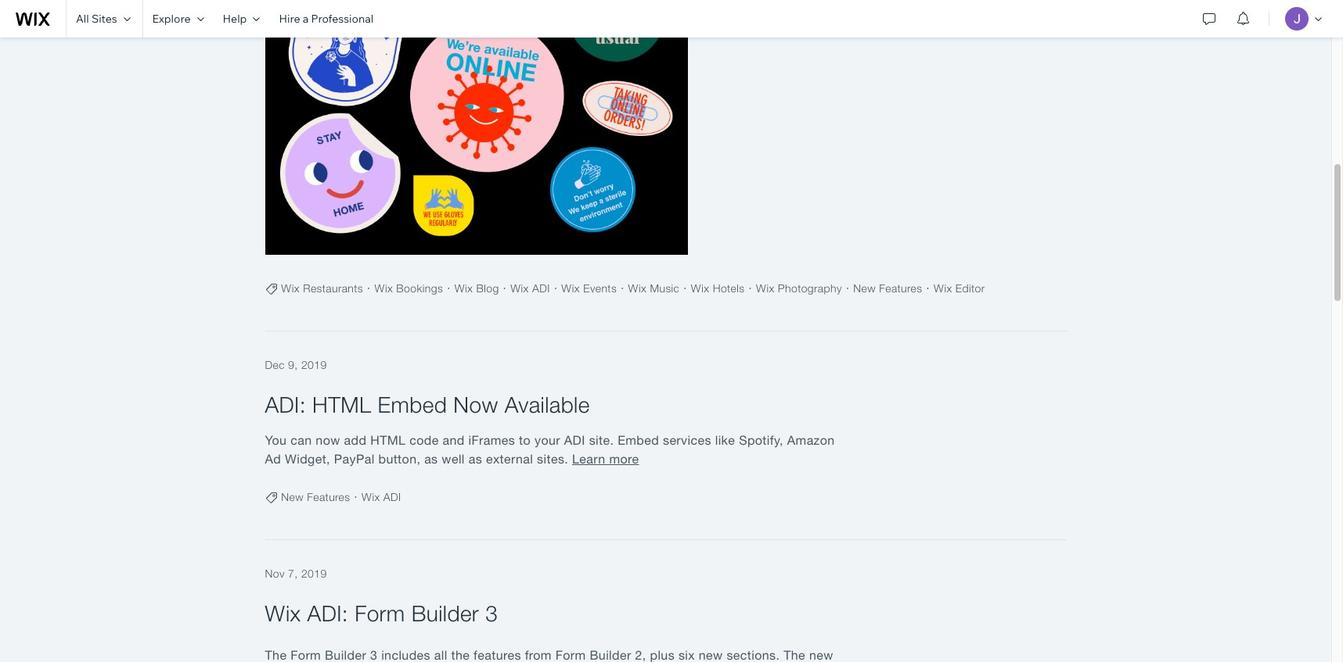 Task type: describe. For each thing, give the bounding box(es) containing it.
all
[[76, 12, 89, 26]]

hire
[[279, 12, 300, 26]]

a
[[303, 12, 309, 26]]

all sites
[[76, 12, 117, 26]]

professional
[[311, 12, 374, 26]]

help button
[[213, 0, 270, 38]]

explore
[[152, 12, 191, 26]]



Task type: vqa. For each thing, say whether or not it's contained in the screenshot.
Site Members Members are people who signed up to your site. View and manage your site members here.'s Members
no



Task type: locate. For each thing, give the bounding box(es) containing it.
sites
[[91, 12, 117, 26]]

help
[[223, 12, 247, 26]]

hire a professional
[[279, 12, 374, 26]]

hire a professional link
[[270, 0, 383, 38]]



